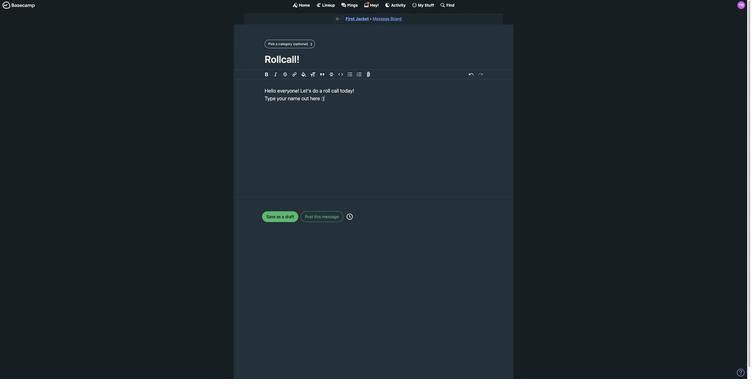 Task type: vqa. For each thing, say whether or not it's contained in the screenshot.
Message Board link
yes



Task type: locate. For each thing, give the bounding box(es) containing it.
jacket
[[356, 16, 369, 21]]

2 vertical spatial a
[[282, 215, 284, 219]]

pings
[[347, 3, 358, 7]]

message
[[373, 16, 390, 21]]

:)
[[321, 96, 324, 101]]

find button
[[440, 3, 455, 8]]

first jacket link
[[346, 16, 369, 21]]

name
[[288, 96, 300, 101]]

switch accounts image
[[2, 1, 35, 9]]

2 horizontal spatial a
[[320, 88, 322, 94]]

hey!
[[370, 3, 379, 7]]

save
[[267, 215, 276, 219]]

draft
[[285, 215, 294, 219]]

my stuff
[[418, 3, 434, 7]]

home
[[299, 3, 310, 7]]

›
[[370, 16, 372, 21]]

post
[[305, 215, 313, 219]]

Type a title… text field
[[265, 53, 483, 65]]

1 vertical spatial a
[[320, 88, 322, 94]]

0 horizontal spatial a
[[276, 42, 278, 46]]

post this message
[[305, 215, 339, 219]]

hello
[[265, 88, 276, 94]]

0 vertical spatial a
[[276, 42, 278, 46]]

save as a draft button
[[262, 212, 299, 223]]

(optional)
[[293, 42, 308, 46]]

pings button
[[341, 3, 358, 8]]

a right do
[[320, 88, 322, 94]]

tyler black image
[[738, 1, 746, 9]]

today!
[[340, 88, 354, 94]]

1 horizontal spatial a
[[282, 215, 284, 219]]

hello everyone! let's do a roll call today! type your name out here :)
[[265, 88, 354, 101]]

hey! button
[[364, 2, 379, 8]]

here
[[310, 96, 320, 101]]

a inside button
[[276, 42, 278, 46]]

activity
[[391, 3, 406, 7]]

Write away… text field
[[249, 79, 498, 191]]

pick a category (optional) button
[[265, 40, 315, 48]]

a right pick on the left of the page
[[276, 42, 278, 46]]

activity link
[[385, 3, 406, 8]]

message
[[322, 215, 339, 219]]

home link
[[293, 3, 310, 8]]

main element
[[0, 0, 748, 10]]

a
[[276, 42, 278, 46], [320, 88, 322, 94], [282, 215, 284, 219]]

a right as
[[282, 215, 284, 219]]



Task type: describe. For each thing, give the bounding box(es) containing it.
save as a draft
[[267, 215, 294, 219]]

this
[[314, 215, 321, 219]]

let's
[[301, 88, 311, 94]]

do
[[313, 88, 318, 94]]

as
[[277, 215, 281, 219]]

pick
[[268, 42, 275, 46]]

call
[[332, 88, 339, 94]]

category
[[279, 42, 292, 46]]

roll
[[324, 88, 330, 94]]

a inside the hello everyone! let's do a roll call today! type your name out here :)
[[320, 88, 322, 94]]

board
[[391, 16, 402, 21]]

message board link
[[373, 16, 402, 21]]

my stuff button
[[412, 3, 434, 8]]

type
[[265, 96, 276, 101]]

find
[[447, 3, 455, 7]]

first
[[346, 16, 355, 21]]

lineup
[[322, 3, 335, 7]]

› message board
[[370, 16, 402, 21]]

everyone!
[[277, 88, 299, 94]]

post this message button
[[301, 212, 343, 223]]

my
[[418, 3, 424, 7]]

schedule this to post later image
[[347, 214, 353, 220]]

out
[[302, 96, 309, 101]]

lineup link
[[316, 3, 335, 8]]

first jacket
[[346, 16, 369, 21]]

your
[[277, 96, 287, 101]]

stuff
[[425, 3, 434, 7]]

a inside button
[[282, 215, 284, 219]]

pick a category (optional)
[[268, 42, 308, 46]]



